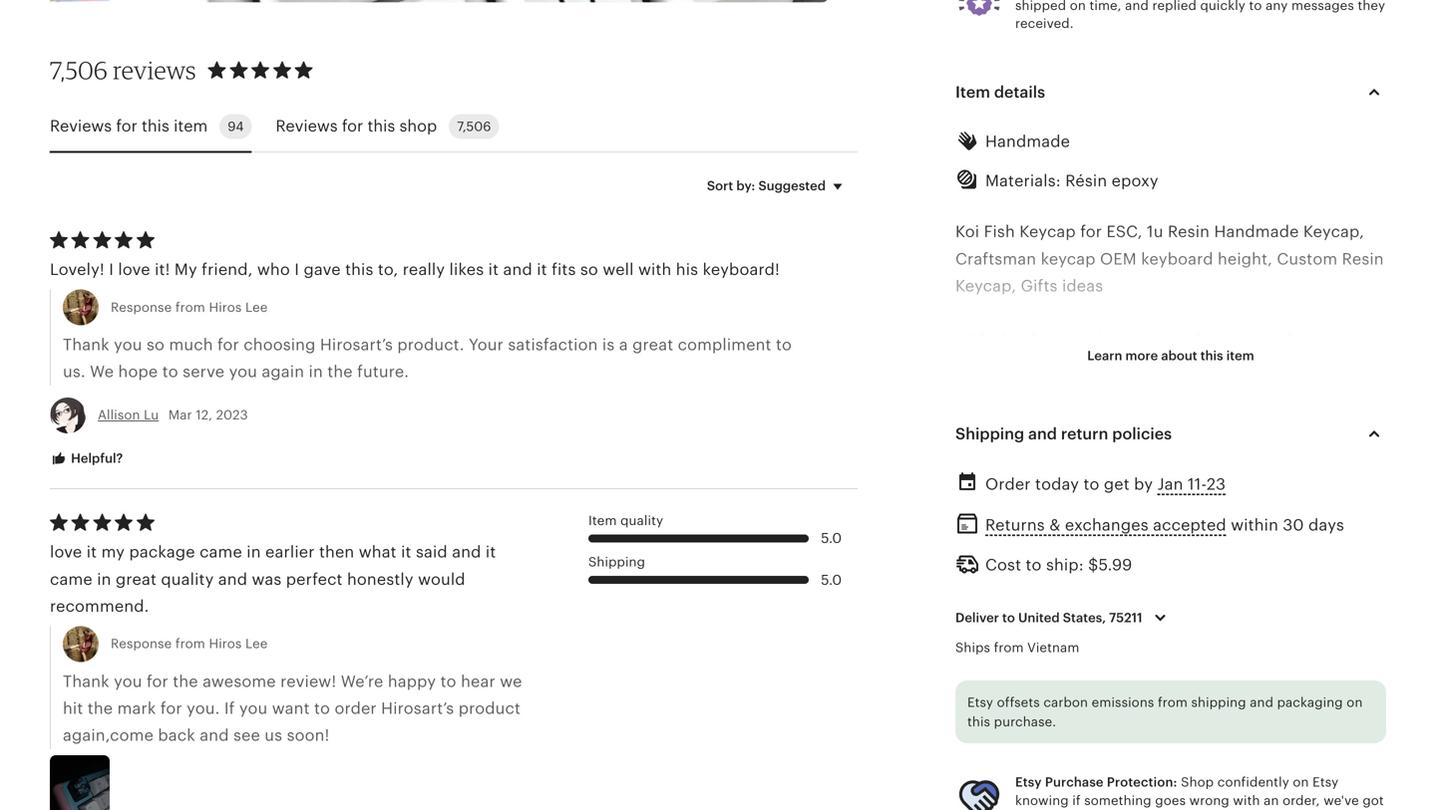 Task type: vqa. For each thing, say whether or not it's contained in the screenshot.
joliedesignsstudio
no



Task type: describe. For each thing, give the bounding box(es) containing it.
1 i from the left
[[109, 261, 114, 279]]

is
[[602, 336, 615, 354]]

thank for thank you so much for choosing hirosart's product. your satisfaction is a great compliment to us. we hope to serve you again in the future.
[[63, 336, 109, 354]]

this left shop
[[367, 117, 395, 135]]

again,come
[[63, 727, 154, 745]]

your
[[976, 359, 1011, 377]]

fits
[[552, 261, 576, 279]]

in inside thank you so much for choosing hirosart's product. your satisfaction is a great compliment to us. we hope to serve you again in the future.
[[309, 363, 323, 381]]

shipping for shipping and return policies
[[955, 425, 1024, 443]]

on inside etsy offsets carbon emissions from shipping and packaging on this purchase.
[[1347, 696, 1363, 711]]

sort by: suggested
[[707, 178, 826, 193]]

desire
[[1025, 331, 1073, 349]]

with inside fit for: suitable for most mechanical keyboards with cherry mx switches. not suitable for laptop keyboards.
[[1341, 684, 1374, 702]]

order
[[985, 475, 1031, 493]]

be
[[1227, 603, 1247, 621]]

each
[[1111, 386, 1149, 404]]

keycaps
[[988, 603, 1051, 621]]

response from hiros lee for the
[[111, 637, 268, 652]]

1 horizontal spatial resin
[[1342, 250, 1384, 268]]

and inside 'thank you for the awesome review! we're happy to hear we hit the mark for you. if you want to order hirosart's product again,come back and see us soon!'
[[200, 727, 229, 745]]

30
[[1283, 517, 1304, 534]]

allison
[[98, 408, 140, 423]]

painted
[[1283, 359, 1342, 377]]

reviews
[[113, 55, 196, 85]]

deliver to united states, 75211 button
[[940, 597, 1187, 639]]

you inside the keycaps you received may not be the 100% same as it showed in the picture.
[[1056, 603, 1084, 621]]

etsy inside shop confidently on etsy knowing if something goes wrong with an order, we've go
[[1313, 776, 1339, 791]]

purchase
[[1045, 776, 1104, 791]]

order,
[[1283, 794, 1320, 809]]

return
[[1061, 425, 1108, 443]]

who
[[257, 261, 290, 279]]

oem
[[1100, 250, 1137, 268]]

hirosart's inside thank you so much for choosing hirosart's product. your satisfaction is a great compliment to us. we hope to serve you again in the future.
[[320, 336, 393, 354]]

response for so
[[111, 300, 172, 315]]

cost
[[985, 557, 1021, 575]]

for down shipping at the bottom
[[1218, 711, 1239, 729]]

custom
[[1277, 250, 1338, 268]]

as
[[955, 630, 972, 648]]

resin
[[1017, 440, 1055, 458]]

states,
[[1063, 611, 1106, 626]]

in up recommend.
[[97, 571, 111, 589]]

something
[[1084, 794, 1152, 809]]

1 horizontal spatial so
[[580, 261, 598, 279]]

5.0 for item quality
[[821, 531, 842, 547]]

quality inside love it my package came in earlier then what it said and it came in great quality and was perfect honestly would recommend.
[[161, 571, 214, 589]]

it inside the keycaps you received may not be the 100% same as it showed in the picture.
[[977, 630, 987, 648]]

7,506 for 7,506
[[457, 119, 491, 134]]

the inside with the desire to bring more slickness and uniqueness to your system. the fish was meticulously painted with small paintbrushes. each fish took approximately six days to complete. ultra-realistic three-dimensional layered resin painting. transparency and translucence interleaving together forming an incredibly subtle touch and vivid dynamic.
[[995, 331, 1020, 349]]

it left said
[[401, 544, 411, 562]]

keycap inside the koi fish keycap for esc, 1u resin handmade keycap, craftsman keycap oem keyboard height, custom resin keycap, gifts ideas
[[1019, 223, 1076, 241]]

love it my package came in earlier then what it said and it came in great quality and was perfect honestly would recommend.
[[50, 544, 496, 616]]

from right ships at the right bottom of page
[[994, 641, 1024, 656]]

learn
[[1087, 349, 1122, 364]]

ships from vietnam
[[955, 641, 1079, 656]]

5.0 for shipping
[[821, 572, 842, 588]]

the down states,
[[1075, 630, 1100, 648]]

1 vertical spatial not
[[1148, 765, 1176, 783]]

suitable
[[1152, 711, 1213, 729]]

shipping
[[1191, 696, 1246, 711]]

94
[[228, 119, 244, 134]]

&
[[1049, 517, 1061, 534]]

soon!
[[287, 727, 330, 745]]

shop confidently on etsy knowing if something goes wrong with an order, we've go
[[1015, 776, 1384, 811]]

hope
[[118, 363, 158, 381]]

get
[[1104, 475, 1130, 493]]

it right likes
[[488, 261, 499, 279]]

incredibly
[[1213, 467, 1291, 485]]

handmade inside the koi fish keycap for esc, 1u resin handmade keycap, craftsman keycap oem keyboard height, custom resin keycap, gifts ideas
[[1214, 223, 1299, 241]]

hiros for for
[[209, 300, 242, 315]]

reviews for this shop
[[276, 117, 437, 135]]

accepted
[[1153, 517, 1226, 534]]

ship:
[[1046, 557, 1084, 575]]

item inside dropdown button
[[1226, 349, 1254, 364]]

75211
[[1109, 611, 1142, 626]]

allison lu mar 12, 2023
[[98, 408, 248, 423]]

koi
[[955, 223, 980, 241]]

2023
[[216, 408, 248, 423]]

my
[[174, 261, 197, 279]]

12,
[[196, 408, 212, 423]]

for down 7,506 reviews
[[116, 117, 137, 135]]

and down 'order'
[[1005, 494, 1034, 512]]

allison lu link
[[98, 408, 159, 423]]

layered
[[955, 440, 1012, 458]]

bring
[[1097, 331, 1139, 349]]

we
[[90, 363, 114, 381]]

shop
[[399, 117, 437, 135]]

keyboard
[[1242, 765, 1316, 783]]

knowing
[[1015, 794, 1069, 809]]

back
[[158, 727, 195, 745]]

satisfaction
[[508, 336, 598, 354]]

thank for thank you for the awesome review! we're happy to hear we hit the mark for you. if you want to order hirosart's product again,come back and see us soon!
[[63, 673, 109, 691]]

about
[[1161, 349, 1197, 364]]

meticulously
[[1179, 359, 1278, 377]]

and right said
[[452, 544, 481, 562]]

the up you.
[[173, 673, 198, 691]]

to left "hear"
[[440, 673, 456, 691]]

days inside with the desire to bring more slickness and uniqueness to your system. the fish was meticulously painted with small paintbrushes. each fish took approximately six days to complete. ultra-realistic three-dimensional layered resin painting. transparency and translucence interleaving together forming an incredibly subtle touch and vivid dynamic.
[[955, 413, 991, 431]]

happy
[[388, 673, 436, 691]]

and inside etsy offsets carbon emissions from shipping and packaging on this purchase.
[[1250, 696, 1274, 711]]

keyboard!
[[703, 261, 780, 279]]

together
[[1052, 467, 1120, 485]]

reviews for reviews for this shop
[[276, 117, 338, 135]]

carbon
[[1043, 696, 1088, 711]]

mx
[[1013, 711, 1038, 729]]

and left 'perfect' in the bottom left of the page
[[218, 571, 247, 589]]

0 vertical spatial keycap,
[[1303, 223, 1364, 241]]

sa
[[1015, 548, 1036, 566]]

picture.
[[1105, 630, 1165, 648]]

item details button
[[937, 68, 1404, 116]]

so inside thank you so much for choosing hirosart's product. your satisfaction is a great compliment to us. we hope to serve you again in the future.
[[147, 336, 165, 354]]

for left shop
[[342, 117, 363, 135]]

friend,
[[202, 261, 253, 279]]

this inside etsy offsets carbon emissions from shipping and packaging on this purchase.
[[967, 715, 990, 730]]

order
[[335, 700, 377, 718]]

to down review!
[[314, 700, 330, 718]]

review!
[[280, 673, 336, 691]]

transparency
[[1133, 440, 1237, 458]]

it left my
[[86, 544, 97, 562]]

more inside with the desire to bring more slickness and uniqueness to your system. the fish was meticulously painted with small paintbrushes. each fish took approximately six days to complete. ultra-realistic three-dimensional layered resin painting. transparency and translucence interleaving together forming an incredibly subtle touch and vivid dynamic.
[[1143, 331, 1184, 349]]

you up hope
[[114, 336, 142, 354]]

packaging
[[1277, 696, 1343, 711]]

reviews for reviews for this item
[[50, 117, 112, 135]]

united
[[1018, 611, 1060, 626]]

item for item details
[[955, 83, 990, 101]]

protection:
[[1107, 776, 1177, 791]]

in inside the keycaps you received may not be the 100% same as it showed in the picture.
[[1056, 630, 1071, 648]]

1 vertical spatial days
[[1308, 517, 1344, 534]]

hirosart's inside 'thank you for the awesome review! we're happy to hear we hit the mark for you. if you want to order hirosart's product again,come back and see us soon!'
[[381, 700, 454, 718]]

awesome
[[203, 673, 276, 691]]



Task type: locate. For each thing, give the bounding box(es) containing it.
great right a
[[632, 336, 673, 354]]

and inside dropdown button
[[1028, 425, 1057, 443]]

hiros
[[209, 300, 242, 315], [209, 637, 242, 652]]

keycap, up custom on the top right of page
[[1303, 223, 1364, 241]]

great inside thank you so much for choosing hirosart's product. your satisfaction is a great compliment to us. we hope to serve you again in the future.
[[632, 336, 673, 354]]

what
[[359, 544, 397, 562]]

keyboard
[[1141, 250, 1213, 268]]

this left to,
[[345, 261, 373, 279]]

more inside learn more about this item dropdown button
[[1125, 349, 1158, 364]]

the right hit at bottom
[[88, 700, 113, 718]]

with left his
[[638, 261, 672, 279]]

mechanical
[[1162, 684, 1252, 702]]

you up vietnam on the right bottom of the page
[[1056, 603, 1084, 621]]

1 horizontal spatial etsy
[[1015, 776, 1042, 791]]

was inside love it my package came in earlier then what it said and it came in great quality and was perfect honestly would recommend.
[[252, 571, 282, 589]]

the inside thank you so much for choosing hirosart's product. your satisfaction is a great compliment to us. we hope to serve you again in the future.
[[327, 363, 353, 381]]

hear
[[461, 673, 496, 691]]

for up mark
[[147, 673, 168, 691]]

fish
[[1112, 359, 1140, 377], [1153, 386, 1182, 404]]

etsy inside etsy offsets carbon emissions from shipping and packaging on this purchase.
[[967, 696, 993, 711]]

from inside etsy offsets carbon emissions from shipping and packaging on this purchase.
[[1158, 696, 1188, 711]]

etsy up the we've
[[1313, 776, 1339, 791]]

fish up realistic at the bottom of the page
[[1153, 386, 1182, 404]]

to right cost
[[1026, 557, 1042, 575]]

it!
[[155, 261, 170, 279]]

and up incredibly
[[1242, 440, 1271, 458]]

etsy for etsy purchase protection:
[[1015, 776, 1042, 791]]

0 vertical spatial love
[[118, 261, 150, 279]]

0 vertical spatial response
[[111, 300, 172, 315]]

you up mark
[[114, 673, 142, 691]]

esc,
[[1106, 223, 1142, 241]]

gave
[[304, 261, 341, 279]]

was up each
[[1145, 359, 1175, 377]]

to up showed
[[1002, 611, 1015, 626]]

to left get in the bottom of the page
[[1083, 475, 1099, 493]]

love inside love it my package came in earlier then what it said and it came in great quality and was perfect honestly would recommend.
[[50, 544, 82, 562]]

1 vertical spatial item
[[1226, 349, 1254, 364]]

1 vertical spatial hiros
[[209, 637, 242, 652]]

great inside love it my package came in earlier then what it said and it came in great quality and was perfect honestly would recommend.
[[116, 571, 157, 589]]

thank up us.
[[63, 336, 109, 354]]

days right 30
[[1308, 517, 1344, 534]]

1 vertical spatial response
[[111, 637, 172, 652]]

uniqueness
[[1296, 331, 1385, 349]]

compliment
[[678, 336, 771, 354]]

0 horizontal spatial days
[[955, 413, 991, 431]]

to up layered
[[996, 413, 1012, 431]]

it right said
[[486, 544, 496, 562]]

shipping
[[955, 425, 1024, 443], [588, 555, 645, 570]]

item
[[174, 117, 208, 135], [1226, 349, 1254, 364]]

lee down who
[[245, 300, 268, 315]]

and left fits
[[503, 261, 532, 279]]

response down it! in the top left of the page
[[111, 300, 172, 315]]

0 vertical spatial not
[[1119, 711, 1147, 729]]

0 vertical spatial item
[[955, 83, 990, 101]]

fish
[[984, 223, 1015, 241]]

with down confidently
[[1233, 794, 1260, 809]]

1 vertical spatial keycap,
[[955, 277, 1016, 295]]

the up the as
[[955, 603, 984, 621]]

on
[[1347, 696, 1363, 711], [1293, 776, 1309, 791]]

0 vertical spatial hiros
[[209, 300, 242, 315]]

1 vertical spatial great
[[116, 571, 157, 589]]

with inside shop confidently on etsy knowing if something goes wrong with an order, we've go
[[1233, 794, 1260, 809]]

interleaving
[[955, 467, 1048, 485]]

1 horizontal spatial item
[[1226, 349, 1254, 364]]

to right compliment
[[776, 336, 792, 354]]

your
[[469, 336, 504, 354]]

0 vertical spatial fish
[[1112, 359, 1140, 377]]

suitable
[[1025, 684, 1089, 702]]

2 reviews from the left
[[276, 117, 338, 135]]

was inside with the desire to bring more slickness and uniqueness to your system. the fish was meticulously painted with small paintbrushes. each fish took approximately six days to complete. ultra-realistic three-dimensional layered resin painting. transparency and translucence interleaving together forming an incredibly subtle touch and vivid dynamic.
[[1145, 359, 1175, 377]]

thank
[[63, 336, 109, 354], [63, 673, 109, 691]]

1 horizontal spatial great
[[632, 336, 673, 354]]

it left fits
[[537, 261, 547, 279]]

0 horizontal spatial great
[[116, 571, 157, 589]]

1 vertical spatial 5.0
[[821, 572, 842, 588]]

slickness
[[1188, 331, 1258, 349]]

lee up awesome
[[245, 637, 268, 652]]

jan
[[1157, 475, 1183, 493]]

0 horizontal spatial handmade
[[985, 133, 1070, 151]]

showed
[[992, 630, 1052, 648]]

was down earlier
[[252, 571, 282, 589]]

this right about
[[1200, 349, 1223, 364]]

1 horizontal spatial 7,506
[[457, 119, 491, 134]]

7,506 for 7,506 reviews
[[50, 55, 108, 85]]

response from hiros lee for much
[[111, 300, 268, 315]]

item for item quality
[[588, 513, 617, 528]]

1 horizontal spatial item
[[955, 83, 990, 101]]

you right serve
[[229, 363, 257, 381]]

the inside the keycaps you received may not be the 100% same as it showed in the picture.
[[955, 603, 984, 621]]

0 horizontal spatial quality
[[161, 571, 214, 589]]

0 horizontal spatial on
[[1293, 776, 1309, 791]]

with
[[955, 331, 991, 349]]

1 thank from the top
[[63, 336, 109, 354]]

subtle
[[1295, 467, 1343, 485]]

keycap
[[1041, 250, 1096, 268]]

great
[[632, 336, 673, 354], [116, 571, 157, 589]]

on up the "keyboards."
[[1347, 696, 1363, 711]]

sort
[[707, 178, 733, 193]]

on inside shop confidently on etsy knowing if something goes wrong with an order, we've go
[[1293, 776, 1309, 791]]

hirosart's down the happy
[[381, 700, 454, 718]]

2 horizontal spatial etsy
[[1313, 776, 1339, 791]]

1 vertical spatial an
[[1264, 794, 1279, 809]]

reviews down 7,506 reviews
[[50, 117, 112, 135]]

0 horizontal spatial love
[[50, 544, 82, 562]]

0 vertical spatial thank
[[63, 336, 109, 354]]

earlier
[[265, 544, 315, 562]]

item details
[[955, 83, 1045, 101]]

was
[[1145, 359, 1175, 377], [252, 571, 282, 589]]

1 vertical spatial hirosart's
[[381, 700, 454, 718]]

1 lee from the top
[[245, 300, 268, 315]]

0 horizontal spatial an
[[1190, 467, 1209, 485]]

handmade up materials:
[[985, 133, 1070, 151]]

1 horizontal spatial handmade
[[1214, 223, 1299, 241]]

only,
[[1106, 765, 1143, 783]]

0 horizontal spatial item
[[174, 117, 208, 135]]

an right jan
[[1190, 467, 1209, 485]]

reviews right 94
[[276, 117, 338, 135]]

with inside with the desire to bring more slickness and uniqueness to your system. the fish was meticulously painted with small paintbrushes. each fish took approximately six days to complete. ultra-realistic three-dimensional layered resin painting. transparency and translucence interleaving together forming an incredibly subtle touch and vivid dynamic.
[[1347, 359, 1380, 377]]

1 vertical spatial response from hiros lee
[[111, 637, 268, 652]]

hiros for awesome
[[209, 637, 242, 652]]

1 vertical spatial keycap
[[1046, 765, 1102, 783]]

0 vertical spatial days
[[955, 413, 991, 431]]

handmade up the height,
[[1214, 223, 1299, 241]]

2 lee from the top
[[245, 637, 268, 652]]

laptop
[[1244, 711, 1294, 729]]

we're
[[341, 673, 383, 691]]

0 vertical spatial so
[[580, 261, 598, 279]]

for inside thank you so much for choosing hirosart's product. your satisfaction is a great compliment to us. we hope to serve you again in the future.
[[217, 336, 239, 354]]

lee for awesome
[[245, 637, 268, 652]]

0 horizontal spatial keycap,
[[955, 277, 1016, 295]]

policies
[[1112, 425, 1172, 443]]

1 horizontal spatial reviews
[[276, 117, 338, 135]]

hiros up awesome
[[209, 637, 242, 652]]

would
[[418, 571, 465, 589]]

item inside item details dropdown button
[[955, 83, 990, 101]]

1 horizontal spatial shipping
[[955, 425, 1024, 443]]

0 vertical spatial an
[[1190, 467, 1209, 485]]

fit
[[955, 684, 979, 702]]

to right hope
[[162, 363, 178, 381]]

2 hiros from the top
[[209, 637, 242, 652]]

0 horizontal spatial fish
[[1112, 359, 1140, 377]]

2 response from hiros lee from the top
[[111, 637, 268, 652]]

1 vertical spatial 7,506
[[457, 119, 491, 134]]

response from hiros lee up awesome
[[111, 637, 268, 652]]

shipping down item quality
[[588, 555, 645, 570]]

item up 'approximately'
[[1226, 349, 1254, 364]]

hiros down friend,
[[209, 300, 242, 315]]

so up hope
[[147, 336, 165, 354]]

1 horizontal spatial on
[[1347, 696, 1363, 711]]

response for for
[[111, 637, 172, 652]]

within
[[1231, 517, 1278, 534]]

0 vertical spatial 5.0
[[821, 531, 842, 547]]

from up awesome
[[175, 637, 205, 652]]

23
[[1207, 475, 1226, 493]]

days down small
[[955, 413, 991, 431]]

craftsman
[[955, 250, 1036, 268]]

i right "lovely!"
[[109, 261, 114, 279]]

keycap, down craftsman
[[955, 277, 1016, 295]]

1 vertical spatial the
[[955, 603, 984, 621]]

0 horizontal spatial resin
[[1168, 223, 1210, 241]]

ideas
[[1062, 277, 1103, 295]]

1 horizontal spatial i
[[294, 261, 299, 279]]

1 response from hiros lee from the top
[[111, 300, 268, 315]]

1 vertical spatial resin
[[1342, 250, 1384, 268]]

profile: sa
[[955, 548, 1036, 566]]

0 horizontal spatial item
[[588, 513, 617, 528]]

0 vertical spatial was
[[1145, 359, 1175, 377]]

1 vertical spatial item
[[588, 513, 617, 528]]

1 vertical spatial love
[[50, 544, 82, 562]]

1 vertical spatial lee
[[245, 637, 268, 652]]

thank inside thank you so much for choosing hirosart's product. your satisfaction is a great compliment to us. we hope to serve you again in the future.
[[63, 336, 109, 354]]

jovany rodriguez added a photo of their purchase image
[[50, 756, 110, 811]]

thank inside 'thank you for the awesome review! we're happy to hear we hit the mark for you. if you want to order hirosart's product again,come back and see us soon!'
[[63, 673, 109, 691]]

this down fit at the bottom of page
[[967, 715, 990, 730]]

etsy up cherry
[[967, 696, 993, 711]]

etsy for etsy offsets carbon emissions from shipping and packaging on this purchase.
[[967, 696, 993, 711]]

exchanges
[[1065, 517, 1149, 534]]

lovely! i love it! my friend, who i gave this to, really likes it and it fits so well with his keyboard!
[[50, 261, 780, 279]]

not inside fit for: suitable for most mechanical keyboards with cherry mx switches. not suitable for laptop keyboards.
[[1119, 711, 1147, 729]]

1 vertical spatial thank
[[63, 673, 109, 691]]

tab list
[[50, 102, 858, 153]]

0 horizontal spatial reviews
[[50, 117, 112, 135]]

this inside dropdown button
[[1200, 349, 1223, 364]]

the left future.
[[327, 363, 353, 381]]

tab list containing reviews for this item
[[50, 102, 858, 153]]

1 horizontal spatial keycap,
[[1303, 223, 1364, 241]]

from up much
[[175, 300, 205, 315]]

etsy up knowing
[[1015, 776, 1042, 791]]

in right again
[[309, 363, 323, 381]]

1 vertical spatial on
[[1293, 776, 1309, 791]]

item inside tab list
[[174, 117, 208, 135]]

the down bring
[[1079, 359, 1108, 377]]

perfect
[[286, 571, 343, 589]]

0 horizontal spatial 7,506
[[50, 55, 108, 85]]

the inside with the desire to bring more slickness and uniqueness to your system. the fish was meticulously painted with small paintbrushes. each fish took approximately six days to complete. ultra-realistic three-dimensional layered resin painting. transparency and translucence interleaving together forming an incredibly subtle touch and vivid dynamic.
[[1079, 359, 1108, 377]]

an inside shop confidently on etsy knowing if something goes wrong with an order, we've go
[[1264, 794, 1279, 809]]

shipping and return policies
[[955, 425, 1172, 443]]

emissions
[[1092, 696, 1154, 711]]

1 vertical spatial shipping
[[588, 555, 645, 570]]

took
[[1186, 386, 1221, 404]]

most
[[1119, 684, 1158, 702]]

0 horizontal spatial the
[[955, 603, 984, 621]]

on up order,
[[1293, 776, 1309, 791]]

the
[[1079, 359, 1108, 377], [955, 603, 984, 621]]

shipping for shipping
[[588, 555, 645, 570]]

deliver
[[955, 611, 999, 626]]

helpful?
[[68, 451, 123, 466]]

1 horizontal spatial an
[[1264, 794, 1279, 809]]

touch
[[955, 494, 1001, 512]]

0 vertical spatial shipping
[[955, 425, 1024, 443]]

0 vertical spatial resin
[[1168, 223, 1210, 241]]

an inside with the desire to bring more slickness and uniqueness to your system. the fish was meticulously painted with small paintbrushes. each fish took approximately six days to complete. ultra-realistic three-dimensional layered resin painting. transparency and translucence interleaving together forming an incredibly subtle touch and vivid dynamic.
[[1190, 467, 1209, 485]]

1 vertical spatial was
[[252, 571, 282, 589]]

keycap up if
[[1046, 765, 1102, 783]]

resin up keyboard
[[1168, 223, 1210, 241]]

hirosart's up future.
[[320, 336, 393, 354]]

came
[[200, 544, 242, 562], [50, 571, 93, 589]]

1 vertical spatial quality
[[161, 571, 214, 589]]

to,
[[378, 261, 398, 279]]

response from hiros lee up much
[[111, 300, 268, 315]]

translucence
[[1275, 440, 1376, 458]]

the right be
[[1251, 603, 1277, 621]]

this down reviews
[[142, 117, 169, 135]]

0 horizontal spatial so
[[147, 336, 165, 354]]

i right who
[[294, 261, 299, 279]]

forming
[[1124, 467, 1185, 485]]

0 vertical spatial response from hiros lee
[[111, 300, 268, 315]]

in down deliver to united states, 75211
[[1056, 630, 1071, 648]]

with
[[638, 261, 672, 279], [1347, 359, 1380, 377], [1341, 684, 1374, 702], [1233, 794, 1260, 809]]

1 horizontal spatial days
[[1308, 517, 1344, 534]]

and down you.
[[200, 727, 229, 745]]

1 vertical spatial came
[[50, 571, 93, 589]]

1 horizontal spatial was
[[1145, 359, 1175, 377]]

7,506 up the 'reviews for this item'
[[50, 55, 108, 85]]

not up goes
[[1148, 765, 1176, 783]]

dimensional
[[1254, 413, 1349, 431]]

you right if
[[239, 700, 268, 718]]

2 5.0 from the top
[[821, 572, 842, 588]]

wrong
[[1189, 794, 1229, 809]]

1 horizontal spatial the
[[1079, 359, 1108, 377]]

ships
[[955, 641, 990, 656]]

more right bring
[[1143, 331, 1184, 349]]

0 vertical spatial handmade
[[985, 133, 1070, 151]]

for left most on the bottom of page
[[1093, 684, 1115, 702]]

mark
[[117, 700, 156, 718]]

more right learn
[[1125, 349, 1158, 364]]

came right package
[[200, 544, 242, 562]]

materials:
[[985, 172, 1061, 190]]

height,
[[1218, 250, 1273, 268]]

to inside dropdown button
[[1002, 611, 1015, 626]]

0 vertical spatial hirosart's
[[320, 336, 393, 354]]

love left it! in the top left of the page
[[118, 261, 150, 279]]

1 hiros from the top
[[209, 300, 242, 315]]

0 vertical spatial keycap
[[1019, 223, 1076, 241]]

may
[[1160, 603, 1192, 621]]

1 vertical spatial so
[[147, 336, 165, 354]]

1 horizontal spatial came
[[200, 544, 242, 562]]

0 vertical spatial the
[[1079, 359, 1108, 377]]

shipping down small
[[955, 425, 1024, 443]]

1 vertical spatial handmade
[[1214, 223, 1299, 241]]

an
[[1190, 467, 1209, 485], [1264, 794, 1279, 809]]

came up recommend.
[[50, 571, 93, 589]]

2 response from the top
[[111, 637, 172, 652]]

much
[[169, 336, 213, 354]]

0 vertical spatial item
[[174, 117, 208, 135]]

for up back
[[160, 700, 182, 718]]

shipping inside dropdown button
[[955, 425, 1024, 443]]

0 horizontal spatial was
[[252, 571, 282, 589]]

11-
[[1188, 475, 1207, 493]]

likes
[[449, 261, 484, 279]]

0 vertical spatial quality
[[620, 513, 663, 528]]

1 horizontal spatial love
[[118, 261, 150, 279]]

for inside the koi fish keycap for esc, 1u resin handmade keycap, craftsman keycap oem keyboard height, custom resin keycap, gifts ideas
[[1080, 223, 1102, 241]]

0 horizontal spatial i
[[109, 261, 114, 279]]

it right the as
[[977, 630, 987, 648]]

included: keycap only, not include keyboard
[[955, 765, 1316, 783]]

days
[[955, 413, 991, 431], [1308, 517, 1344, 534]]

0 vertical spatial great
[[632, 336, 673, 354]]

0 horizontal spatial came
[[50, 571, 93, 589]]

1 reviews from the left
[[50, 117, 112, 135]]

1 horizontal spatial fish
[[1153, 386, 1182, 404]]

from up suitable
[[1158, 696, 1188, 711]]

in
[[309, 363, 323, 381], [247, 544, 261, 562], [97, 571, 111, 589], [1056, 630, 1071, 648]]

1 vertical spatial fish
[[1153, 386, 1182, 404]]

5.99
[[1099, 557, 1132, 575]]

response from hiros lee
[[111, 300, 268, 315], [111, 637, 268, 652]]

7,506 right shop
[[457, 119, 491, 134]]

thank up hit at bottom
[[63, 673, 109, 691]]

to down with
[[955, 359, 971, 377]]

2 thank from the top
[[63, 673, 109, 691]]

and up painted
[[1263, 331, 1292, 349]]

by:
[[736, 178, 755, 193]]

to left bring
[[1077, 331, 1093, 349]]

if
[[224, 700, 235, 718]]

keyboards.
[[1298, 711, 1383, 729]]

2 i from the left
[[294, 261, 299, 279]]

you
[[114, 336, 142, 354], [229, 363, 257, 381], [1056, 603, 1084, 621], [114, 673, 142, 691], [239, 700, 268, 718]]

0 horizontal spatial etsy
[[967, 696, 993, 711]]

0 horizontal spatial shipping
[[588, 555, 645, 570]]

in left earlier
[[247, 544, 261, 562]]

keycap,
[[1303, 223, 1364, 241], [955, 277, 1016, 295]]

resin
[[1168, 223, 1210, 241], [1342, 250, 1384, 268]]

0 vertical spatial 7,506
[[50, 55, 108, 85]]

and down "paintbrushes."
[[1028, 425, 1057, 443]]

1 horizontal spatial quality
[[620, 513, 663, 528]]

lee for for
[[245, 300, 268, 315]]

1 response from the top
[[111, 300, 172, 315]]

0 vertical spatial came
[[200, 544, 242, 562]]

0 vertical spatial lee
[[245, 300, 268, 315]]

so right fits
[[580, 261, 598, 279]]

helpful? button
[[35, 441, 138, 478]]

keycap up keycap
[[1019, 223, 1076, 241]]

confidently
[[1217, 776, 1289, 791]]

1 5.0 from the top
[[821, 531, 842, 547]]

0 vertical spatial on
[[1347, 696, 1363, 711]]



